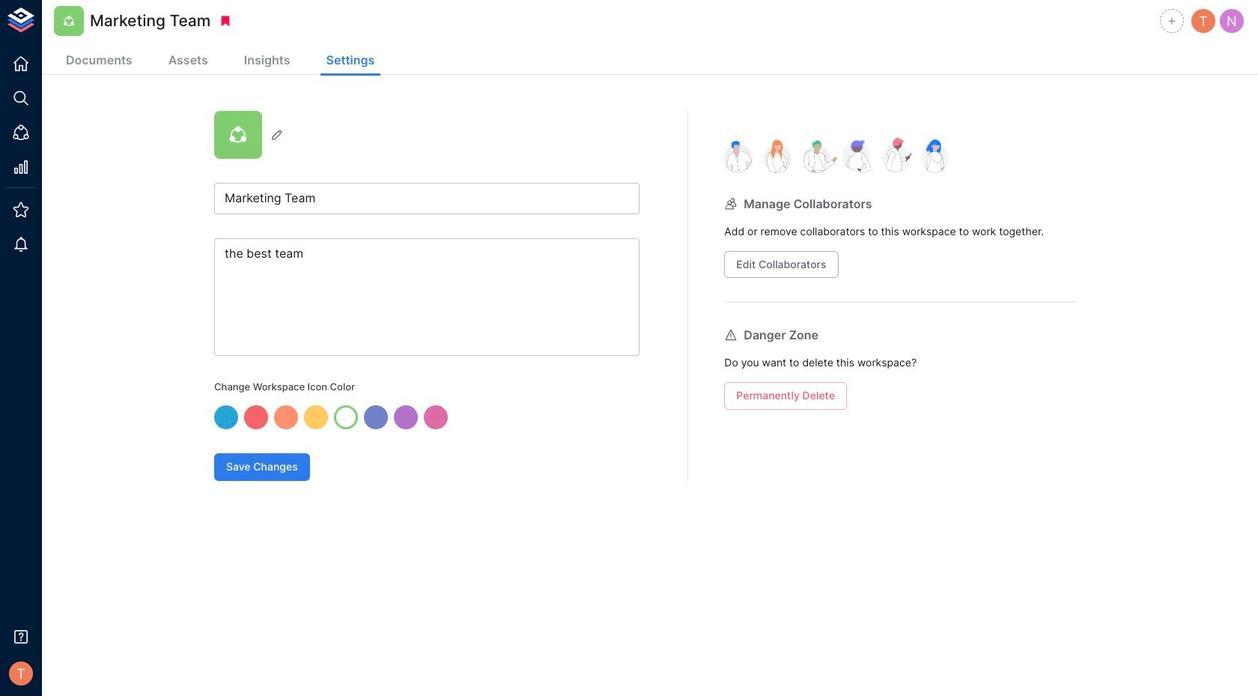 Task type: vqa. For each thing, say whether or not it's contained in the screenshot.
Remove Favorite icon
no



Task type: locate. For each thing, give the bounding box(es) containing it.
Workspace notes are visible to all members and guests. text field
[[214, 238, 640, 356]]

Workspace Name text field
[[214, 183, 640, 214]]

remove bookmark image
[[219, 14, 233, 28]]



